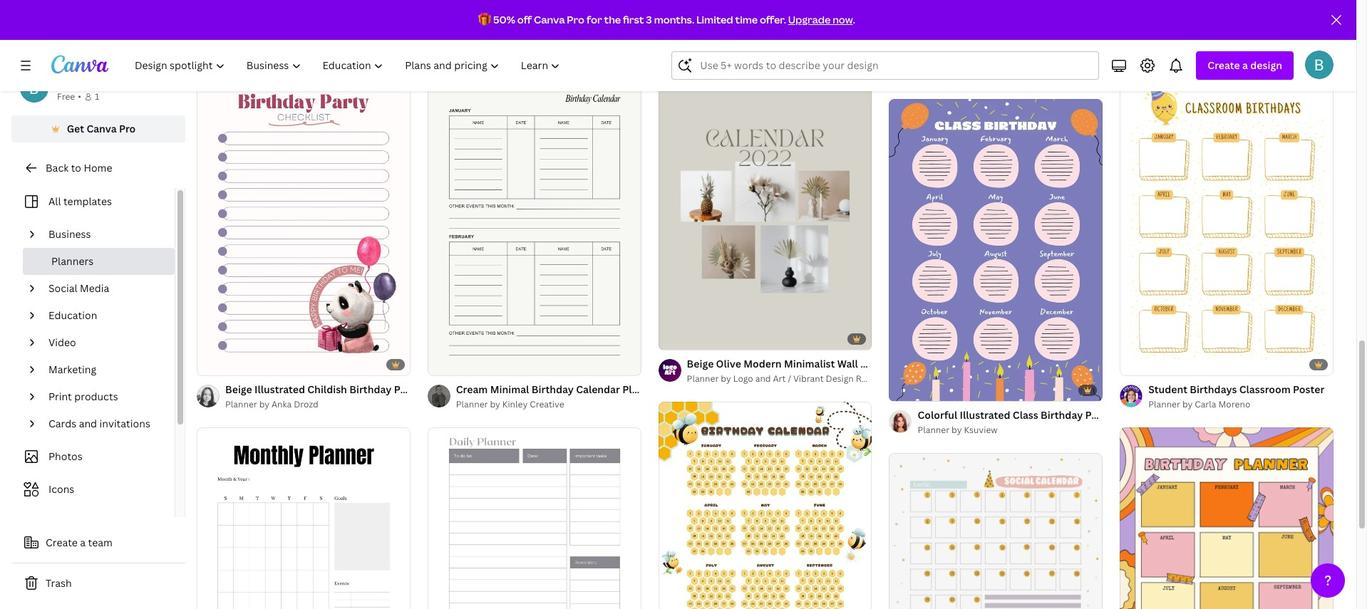 Task type: describe. For each thing, give the bounding box(es) containing it.
colorful illustrated class birthday poster planner image
[[890, 99, 1103, 402]]

all templates
[[48, 195, 112, 208]]

simple
[[287, 29, 321, 42]]

products
[[74, 390, 118, 404]]

yellow
[[1204, 29, 1236, 42]]

planner by carla moreno link
[[1149, 398, 1325, 412]]

white and pink cute birthday date calendar planner planner by lynic
[[687, 29, 942, 56]]

birthday inside minimal and simple birthday list planner by amit debnath
[[323, 29, 366, 42]]

one
[[1195, 44, 1212, 56]]

student birthdays classroom poster planner by carla moreno
[[1149, 383, 1325, 411]]

pink gold confetti simple social calendar image
[[890, 454, 1103, 610]]

planner inside minimal and simple birthday list planner by amit debnath
[[225, 44, 257, 56]]

cards and invitations link
[[43, 411, 166, 438]]

planner inside beige olive modern minimalist wall 2022 calendar planner by logo and art / vibrant design resources
[[687, 373, 719, 385]]

abstract printable birthday calendar planner link
[[456, 28, 676, 44]]

team
[[88, 536, 113, 550]]

colorful
[[918, 409, 958, 422]]

design
[[1251, 58, 1283, 72]]

by inside beige illustrated childish birthday party checklist planner planner by anka drozd
[[259, 399, 270, 411]]

white for white and pink cute birthday date calendar planner
[[687, 29, 716, 42]]

1 for 1
[[95, 91, 99, 103]]

student
[[1149, 383, 1188, 397]]

and for simple
[[267, 29, 285, 42]]

free
[[57, 91, 75, 103]]

list inside neutral watercolor childish birthday party to do list planner planner by anka drozd
[[1158, 54, 1176, 68]]

moreno
[[1219, 399, 1251, 411]]

party for checklist
[[394, 383, 420, 397]]

wall
[[838, 357, 859, 371]]

print
[[48, 390, 72, 404]]

to
[[1128, 54, 1140, 68]]

carla
[[1195, 399, 1217, 411]]

0 vertical spatial pro
[[567, 13, 585, 26]]

a for design
[[1243, 58, 1249, 72]]

planner by logo and art / vibrant design resources link
[[687, 372, 899, 387]]

anka inside neutral watercolor childish birthday party to do list planner planner by anka drozd
[[965, 70, 985, 82]]

student birthdays classroom poster image
[[1120, 74, 1334, 376]]

colorful illustrated class birthday poster planner planner by ksuview
[[918, 409, 1157, 437]]

cream
[[456, 383, 488, 397]]

minimal and simple birthday list planner by amit debnath
[[225, 29, 386, 56]]

create a team
[[46, 536, 113, 550]]

minimal inside "cream minimal birthday calendar planner planner by kinley creative"
[[490, 383, 529, 397]]

cards
[[48, 417, 76, 431]]

birthday inside beige illustrated childish birthday party checklist planner planner by anka drozd
[[350, 383, 392, 397]]

party for to
[[1100, 54, 1126, 68]]

all templates link
[[20, 188, 166, 215]]

video link
[[43, 329, 166, 357]]

back
[[46, 161, 69, 175]]

abstract
[[456, 29, 498, 42]]

trash
[[46, 577, 72, 590]]

designbycheyney
[[503, 44, 575, 56]]

minimal and simple birthday list link
[[225, 28, 386, 44]]

1 for 1 of 6
[[438, 359, 442, 370]]

neutral watercolor childish birthday party to do list planner planner by anka drozd
[[918, 54, 1216, 82]]

back to home link
[[11, 154, 185, 183]]

education link
[[43, 302, 166, 329]]

beige olive modern minimalist wall 2022 calendar image
[[659, 74, 872, 350]]

print products link
[[43, 384, 166, 411]]

•
[[78, 91, 81, 103]]

minimal inside minimal and simple birthday list planner by amit debnath
[[225, 29, 264, 42]]

create for create a team
[[46, 536, 78, 550]]

time
[[736, 13, 758, 26]]

trash link
[[11, 570, 185, 598]]

classroom
[[1240, 383, 1291, 397]]

design inside beige olive modern minimalist wall 2022 calendar planner by logo and art / vibrant design resources
[[826, 373, 854, 385]]

50%
[[493, 13, 516, 26]]

checklist
[[423, 383, 467, 397]]

marketing link
[[43, 357, 166, 384]]

Search search field
[[701, 52, 1091, 79]]

drozd inside neutral watercolor childish birthday party to do list planner planner by anka drozd
[[987, 70, 1011, 82]]

free •
[[57, 91, 81, 103]]

first
[[623, 13, 644, 26]]

creative
[[530, 399, 565, 411]]

list inside minimal and simple birthday list planner by amit debnath
[[368, 29, 386, 42]]

blue
[[1180, 29, 1202, 42]]

$ for planner
[[627, 5, 632, 16]]

do
[[1142, 54, 1156, 68]]

the
[[604, 13, 621, 26]]

illustrated for beige
[[255, 383, 305, 397]]

calendar inside beige olive modern minimalist wall 2022 calendar planner by logo and art / vibrant design resources
[[887, 357, 931, 371]]

birthday inside colorful illustrated class birthday poster planner planner by ksuview
[[1041, 409, 1083, 422]]

planner by designbycheyney link
[[456, 44, 642, 58]]

beige illustrated childish birthday party checklist planner link
[[225, 382, 508, 398]]

🎁 50% off canva pro for the first 3 months. limited time offer. upgrade now .
[[479, 13, 856, 26]]

and for invitations
[[79, 417, 97, 431]]

a for team
[[80, 536, 86, 550]]

minimalist
[[784, 357, 835, 371]]

icons link
[[20, 476, 166, 503]]

piece
[[1214, 44, 1237, 56]]

1 of 6 link
[[428, 74, 642, 376]]

calendar inside white and pink cute birthday date calendar planner planner by lynic
[[857, 29, 901, 42]]

beige olive modern minimalist wall 2022 calendar link
[[687, 357, 931, 372]]

by inside white blue yellow cartoon weekly planner planner by one piece design
[[1183, 44, 1193, 56]]

1 of 6
[[438, 359, 459, 370]]

1 horizontal spatial canva
[[534, 13, 565, 26]]

design inside white blue yellow cartoon weekly planner planner by one piece design
[[1239, 44, 1267, 56]]

cream minimal birthday calendar planner image
[[428, 74, 642, 376]]

student birthdays classroom poster link
[[1149, 382, 1325, 398]]

planner by one piece design link
[[1149, 44, 1334, 58]]

birthday inside "cream minimal birthday calendar planner planner by kinley creative"
[[532, 383, 574, 397]]

planner by anka drozd link for illustrated
[[225, 398, 411, 412]]

childish for illustrated
[[308, 383, 347, 397]]

offer.
[[760, 13, 786, 26]]

neutral watercolor childish birthday party to do list planner image
[[890, 0, 1103, 47]]

white blue yellow cartoon weekly planner link
[[1149, 28, 1355, 44]]

birthdays
[[1190, 383, 1238, 397]]

kinley
[[503, 399, 528, 411]]

lynic
[[734, 44, 755, 56]]

business link
[[43, 221, 166, 248]]

vibrant
[[794, 373, 824, 385]]

business
[[48, 227, 91, 241]]

beige for beige olive modern minimalist wall 2022 calendar
[[687, 357, 714, 371]]

to
[[71, 161, 81, 175]]

resources
[[856, 373, 899, 385]]

top level navigation element
[[126, 51, 573, 80]]



Task type: vqa. For each thing, say whether or not it's contained in the screenshot.
Print party invitations image
no



Task type: locate. For each thing, give the bounding box(es) containing it.
calendar inside "cream minimal birthday calendar planner planner by kinley creative"
[[576, 383, 620, 397]]

1 vertical spatial canva
[[87, 122, 117, 135]]

0 horizontal spatial illustrated
[[255, 383, 305, 397]]

off
[[518, 13, 532, 26]]

and down modern
[[756, 373, 771, 385]]

0 vertical spatial list
[[368, 29, 386, 42]]

3
[[646, 13, 652, 26]]

0 vertical spatial 1
[[95, 91, 99, 103]]

limited
[[697, 13, 734, 26]]

pro inside button
[[119, 122, 136, 135]]

1 vertical spatial list
[[1158, 54, 1176, 68]]

beige olive modern minimalist wall 2022 calendar planner by logo and art / vibrant design resources
[[687, 357, 931, 385]]

beige for beige illustrated childish birthday party checklist planner
[[225, 383, 252, 397]]

minimal
[[225, 29, 264, 42], [490, 383, 529, 397]]

drozd down watercolor
[[987, 70, 1011, 82]]

1 right •
[[95, 91, 99, 103]]

cream minimal birthday calendar planner link
[[456, 382, 661, 398]]

1 horizontal spatial childish
[[1013, 54, 1053, 68]]

1 horizontal spatial 1
[[438, 359, 442, 370]]

party
[[1100, 54, 1126, 68], [394, 383, 420, 397]]

childish for watercolor
[[1013, 54, 1053, 68]]

1 vertical spatial illustrated
[[960, 409, 1011, 422]]

white blue yellow cartoon weekly planner planner by one piece design
[[1149, 29, 1355, 56]]

beige illustrated childish birthday party checklist planner image
[[197, 74, 411, 376]]

1 white from the left
[[687, 29, 716, 42]]

design down wall
[[826, 373, 854, 385]]

0 vertical spatial childish
[[1013, 54, 1053, 68]]

art
[[773, 373, 786, 385]]

beige illustrated childish birthday party checklist planner planner by anka drozd
[[225, 383, 508, 411]]

2 $ from the left
[[1320, 5, 1324, 16]]

planner by amit debnath link
[[225, 44, 386, 58]]

1 horizontal spatial anka
[[965, 70, 985, 82]]

home
[[84, 161, 112, 175]]

illustrated
[[255, 383, 305, 397], [960, 409, 1011, 422]]

cute
[[762, 29, 785, 42]]

calendar up resources
[[887, 357, 931, 371]]

and down limited
[[718, 29, 736, 42]]

create a team button
[[11, 529, 185, 558]]

logo
[[734, 373, 754, 385]]

create inside dropdown button
[[1208, 58, 1241, 72]]

1 horizontal spatial beige
[[687, 357, 714, 371]]

back to home
[[46, 161, 112, 175]]

1 horizontal spatial party
[[1100, 54, 1126, 68]]

anka inside beige illustrated childish birthday party checklist planner planner by anka drozd
[[272, 399, 292, 411]]

list right do
[[1158, 54, 1176, 68]]

beige inside beige olive modern minimalist wall 2022 calendar planner by logo and art / vibrant design resources
[[687, 357, 714, 371]]

upgrade now button
[[789, 13, 853, 26]]

0 vertical spatial create
[[1208, 58, 1241, 72]]

social media link
[[43, 275, 166, 302]]

canva up the abstract printable birthday calendar planner link
[[534, 13, 565, 26]]

None search field
[[672, 51, 1100, 80]]

abstract printable birthday calendar planner planner by designbycheyney
[[456, 29, 676, 56]]

🎁
[[479, 13, 491, 26]]

get
[[67, 122, 84, 135]]

birthday inside neutral watercolor childish birthday party to do list planner planner by anka drozd
[[1055, 54, 1098, 68]]

white and pink cute birthday date calendar planner link
[[687, 28, 942, 44]]

/
[[788, 373, 792, 385]]

white left blue on the right of the page
[[1149, 29, 1177, 42]]

childish inside beige illustrated childish birthday party checklist planner planner by anka drozd
[[308, 383, 347, 397]]

watercolor
[[957, 54, 1011, 68]]

1 vertical spatial anka
[[272, 399, 292, 411]]

1 horizontal spatial $
[[1320, 5, 1324, 16]]

education
[[48, 309, 97, 322]]

white and pink cute birthday date calendar planner image
[[659, 0, 872, 21]]

0 horizontal spatial pro
[[119, 122, 136, 135]]

neutral watercolor childish birthday party to do list planner link
[[918, 54, 1216, 69]]

calendar up search search box
[[857, 29, 901, 42]]

0 horizontal spatial anka
[[272, 399, 292, 411]]

cards and invitations
[[48, 417, 150, 431]]

get canva pro button
[[11, 116, 185, 143]]

and inside white and pink cute birthday date calendar planner planner by lynic
[[718, 29, 736, 42]]

by inside abstract printable birthday calendar planner planner by designbycheyney
[[490, 44, 501, 56]]

white inside white blue yellow cartoon weekly planner planner by one piece design
[[1149, 29, 1177, 42]]

and inside minimal and simple birthday list planner by amit debnath
[[267, 29, 285, 42]]

planner by kinley creative link
[[456, 398, 642, 412]]

create
[[1208, 58, 1241, 72], [46, 536, 78, 550]]

0 horizontal spatial canva
[[87, 122, 117, 135]]

create down piece
[[1208, 58, 1241, 72]]

2022
[[861, 357, 884, 371]]

1 vertical spatial beige
[[225, 383, 252, 397]]

1 horizontal spatial planner by anka drozd link
[[918, 69, 1103, 84]]

pro up back to home link
[[119, 122, 136, 135]]

party left to
[[1100, 54, 1126, 68]]

by inside white and pink cute birthday date calendar planner planner by lynic
[[721, 44, 731, 56]]

colorful illustrated retro cartoon birthday date planner image
[[1120, 428, 1334, 610]]

0 horizontal spatial poster
[[1086, 409, 1117, 422]]

neutral
[[918, 54, 955, 68]]

cream minimal birthday calendar planner planner by kinley creative
[[456, 383, 661, 411]]

video
[[48, 336, 76, 349]]

by inside "cream minimal birthday calendar planner planner by kinley creative"
[[490, 399, 501, 411]]

0 vertical spatial canva
[[534, 13, 565, 26]]

design
[[1239, 44, 1267, 56], [826, 373, 854, 385]]

1 horizontal spatial white
[[1149, 29, 1177, 42]]

1 horizontal spatial design
[[1239, 44, 1267, 56]]

planners
[[51, 255, 94, 268]]

1
[[95, 91, 99, 103], [438, 359, 442, 370]]

party inside neutral watercolor childish birthday party to do list planner planner by anka drozd
[[1100, 54, 1126, 68]]

calendar inside abstract printable birthday calendar planner planner by designbycheyney
[[592, 29, 636, 42]]

childish
[[1013, 54, 1053, 68], [308, 383, 347, 397]]

colorful illustrated class birthday poster planner link
[[918, 408, 1157, 424]]

by inside minimal and simple birthday list planner by amit debnath
[[259, 44, 270, 56]]

olive
[[716, 357, 742, 371]]

white down limited
[[687, 29, 716, 42]]

class
[[1013, 409, 1039, 422]]

2 white from the left
[[1149, 29, 1177, 42]]

ksuview
[[965, 425, 998, 437]]

1 horizontal spatial illustrated
[[960, 409, 1011, 422]]

photos
[[48, 450, 83, 464]]

1 vertical spatial poster
[[1086, 409, 1117, 422]]

birthday
[[323, 29, 366, 42], [548, 29, 590, 42], [787, 29, 830, 42], [1055, 54, 1098, 68], [350, 383, 392, 397], [532, 383, 574, 397], [1041, 409, 1083, 422]]

list
[[368, 29, 386, 42], [1158, 54, 1176, 68]]

now
[[833, 13, 853, 26]]

abstract printable birthday calendar planner image
[[428, 0, 642, 22]]

and inside beige olive modern minimalist wall 2022 calendar planner by logo and art / vibrant design resources
[[756, 373, 771, 385]]

brad klo image
[[1306, 51, 1334, 79]]

create a design
[[1208, 58, 1283, 72]]

0 vertical spatial design
[[1239, 44, 1267, 56]]

simple and minimalist monthly planner image
[[197, 428, 411, 610]]

minimalist grey and white daily planner image
[[428, 428, 642, 610]]

a
[[1243, 58, 1249, 72], [80, 536, 86, 550]]

minimal left simple
[[225, 29, 264, 42]]

illustrated for colorful
[[960, 409, 1011, 422]]

1 vertical spatial pro
[[119, 122, 136, 135]]

0 vertical spatial beige
[[687, 357, 714, 371]]

by inside student birthdays classroom poster planner by carla moreno
[[1183, 399, 1193, 411]]

by inside neutral watercolor childish birthday party to do list planner planner by anka drozd
[[952, 70, 962, 82]]

all
[[48, 195, 61, 208]]

create inside button
[[46, 536, 78, 550]]

list up top level navigation element
[[368, 29, 386, 42]]

0 horizontal spatial childish
[[308, 383, 347, 397]]

1 vertical spatial create
[[46, 536, 78, 550]]

minimal up kinley
[[490, 383, 529, 397]]

a inside dropdown button
[[1243, 58, 1249, 72]]

1 vertical spatial childish
[[308, 383, 347, 397]]

white blue yellow cartoon weekly planner image
[[1120, 0, 1334, 22]]

cartoon
[[1238, 29, 1278, 42]]

and right the cards
[[79, 417, 97, 431]]

and up amit
[[267, 29, 285, 42]]

0 horizontal spatial $
[[627, 5, 632, 16]]

1 $ from the left
[[627, 5, 632, 16]]

planner inside student birthdays classroom poster planner by carla moreno
[[1149, 399, 1181, 411]]

months.
[[654, 13, 695, 26]]

1 vertical spatial party
[[394, 383, 420, 397]]

1 horizontal spatial pro
[[567, 13, 585, 26]]

white for white blue yellow cartoon weekly planner
[[1149, 29, 1177, 42]]

planner by lynic link
[[687, 44, 872, 58]]

and for pink
[[718, 29, 736, 42]]

$ for weekly
[[1320, 5, 1324, 16]]

birthday inside white and pink cute birthday date calendar planner planner by lynic
[[787, 29, 830, 42]]

printable
[[500, 29, 545, 42]]

1 horizontal spatial create
[[1208, 58, 1241, 72]]

1 left of
[[438, 359, 442, 370]]

drozd
[[987, 70, 1011, 82], [294, 399, 319, 411]]

drozd down beige illustrated childish birthday party checklist planner link
[[294, 399, 319, 411]]

personal
[[57, 75, 99, 88]]

planner by anka drozd link for watercolor
[[918, 69, 1103, 84]]

debnath
[[293, 44, 329, 56]]

0 vertical spatial minimal
[[225, 29, 264, 42]]

print products
[[48, 390, 118, 404]]

0 vertical spatial party
[[1100, 54, 1126, 68]]

1 horizontal spatial poster
[[1294, 383, 1325, 397]]

beige inside beige illustrated childish birthday party checklist planner planner by anka drozd
[[225, 383, 252, 397]]

white inside white and pink cute birthday date calendar planner planner by lynic
[[687, 29, 716, 42]]

yellow cute bee illustrated birthday calendar planner image
[[659, 403, 872, 610]]

party left the checklist
[[394, 383, 420, 397]]

calendar up "planner by kinley creative" link
[[576, 383, 620, 397]]

0 horizontal spatial drozd
[[294, 399, 319, 411]]

create left team at the bottom left of the page
[[46, 536, 78, 550]]

canva inside button
[[87, 122, 117, 135]]

0 horizontal spatial beige
[[225, 383, 252, 397]]

illustrated inside beige illustrated childish birthday party checklist planner planner by anka drozd
[[255, 383, 305, 397]]

0 horizontal spatial 1
[[95, 91, 99, 103]]

create for create a design
[[1208, 58, 1241, 72]]

party inside beige illustrated childish birthday party checklist planner planner by anka drozd
[[394, 383, 420, 397]]

poster inside colorful illustrated class birthday poster planner planner by ksuview
[[1086, 409, 1117, 422]]

1 vertical spatial 1
[[438, 359, 442, 370]]

1 vertical spatial a
[[80, 536, 86, 550]]

design down white blue yellow cartoon weekly planner link
[[1239, 44, 1267, 56]]

1 horizontal spatial a
[[1243, 58, 1249, 72]]

social
[[48, 282, 77, 295]]

drozd inside beige illustrated childish birthday party checklist planner planner by anka drozd
[[294, 399, 319, 411]]

$ right "the"
[[627, 5, 632, 16]]

1 vertical spatial minimal
[[490, 383, 529, 397]]

1 vertical spatial drozd
[[294, 399, 319, 411]]

marketing
[[48, 363, 96, 377]]

of
[[444, 359, 452, 370]]

0 horizontal spatial a
[[80, 536, 86, 550]]

6
[[454, 359, 459, 370]]

0 vertical spatial poster
[[1294, 383, 1325, 397]]

photos link
[[20, 444, 166, 471]]

.
[[853, 13, 856, 26]]

1 horizontal spatial list
[[1158, 54, 1176, 68]]

get canva pro
[[67, 122, 136, 135]]

pro left for
[[567, 13, 585, 26]]

childish inside neutral watercolor childish birthday party to do list planner planner by anka drozd
[[1013, 54, 1053, 68]]

0 vertical spatial anka
[[965, 70, 985, 82]]

social media
[[48, 282, 109, 295]]

a down planner by one piece design link
[[1243, 58, 1249, 72]]

1 horizontal spatial drozd
[[987, 70, 1011, 82]]

1 horizontal spatial minimal
[[490, 383, 529, 397]]

0 horizontal spatial party
[[394, 383, 420, 397]]

a inside button
[[80, 536, 86, 550]]

illustrated inside colorful illustrated class birthday poster planner planner by ksuview
[[960, 409, 1011, 422]]

0 horizontal spatial planner by anka drozd link
[[225, 398, 411, 412]]

0 vertical spatial drozd
[[987, 70, 1011, 82]]

planner by anka drozd link
[[918, 69, 1103, 84], [225, 398, 411, 412]]

0 vertical spatial illustrated
[[255, 383, 305, 397]]

1 vertical spatial planner by anka drozd link
[[225, 398, 411, 412]]

a left team at the bottom left of the page
[[80, 536, 86, 550]]

by inside colorful illustrated class birthday poster planner planner by ksuview
[[952, 425, 962, 437]]

0 vertical spatial a
[[1243, 58, 1249, 72]]

by inside beige olive modern minimalist wall 2022 calendar planner by logo and art / vibrant design resources
[[721, 373, 731, 385]]

poster inside student birthdays classroom poster planner by carla moreno
[[1294, 383, 1325, 397]]

0 horizontal spatial design
[[826, 373, 854, 385]]

0 horizontal spatial create
[[46, 536, 78, 550]]

0 horizontal spatial list
[[368, 29, 386, 42]]

0 horizontal spatial minimal
[[225, 29, 264, 42]]

0 horizontal spatial white
[[687, 29, 716, 42]]

0 vertical spatial planner by anka drozd link
[[918, 69, 1103, 84]]

birthday inside abstract printable birthday calendar planner planner by designbycheyney
[[548, 29, 590, 42]]

1 vertical spatial design
[[826, 373, 854, 385]]

invitations
[[100, 417, 150, 431]]

calendar down "the"
[[592, 29, 636, 42]]

canva right get
[[87, 122, 117, 135]]

$ up brad klo icon
[[1320, 5, 1324, 16]]



